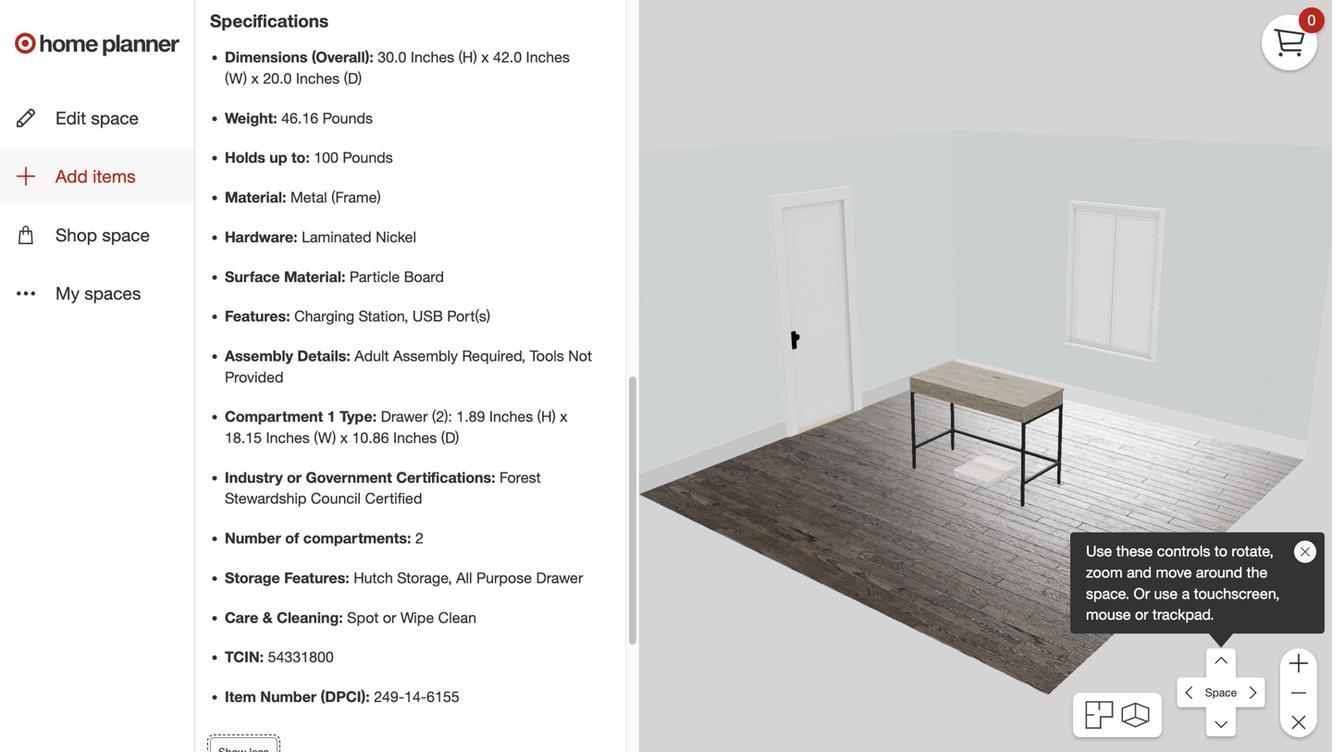 Task type: describe. For each thing, give the bounding box(es) containing it.
storage
[[225, 569, 280, 587]]

type:
[[340, 408, 377, 426]]

1 vertical spatial drawer
[[536, 569, 583, 587]]

certifications:
[[396, 469, 496, 487]]

compartment
[[225, 408, 323, 426]]

1
[[327, 408, 336, 426]]

use these controls to rotate, zoom and move around the space. or use a touchscreen, mouse or trackpad.
[[1086, 542, 1280, 624]]

clean
[[438, 609, 477, 627]]

wipe
[[401, 609, 434, 627]]

cleaning:
[[277, 609, 343, 627]]

x down tools
[[560, 408, 568, 426]]

weight: 46.16 pounds
[[225, 109, 373, 127]]

inches down compartment 1 type:
[[266, 429, 310, 447]]

port(s)
[[447, 307, 491, 325]]

trackpad.
[[1153, 606, 1215, 624]]

assembly details:
[[225, 347, 351, 365]]

zoom
[[1086, 564, 1123, 582]]

(h) inside drawer (2): 1.89 inches (h) x 18.15 inches (w) x 10.86 inches (d)
[[537, 408, 556, 426]]

holds up to: 100 pounds
[[225, 149, 393, 167]]

inches right 1.89
[[489, 408, 533, 426]]

0 horizontal spatial or
[[287, 469, 302, 487]]

edit space button
[[0, 91, 194, 145]]

material: metal (frame)
[[225, 188, 381, 206]]

hardware:
[[225, 228, 298, 246]]

use these controls to rotate, zoom and move around the space. or use a touchscreen, mouse or trackpad. tooltip
[[1071, 533, 1325, 634]]

(d) inside "30.0 inches (h) x 42.0 inches (w) x 20.0 inches (d)"
[[344, 69, 362, 87]]

move
[[1156, 564, 1192, 582]]

42.0
[[493, 48, 522, 66]]

spot
[[347, 609, 379, 627]]

usb
[[413, 307, 443, 325]]

1 vertical spatial pounds
[[343, 149, 393, 167]]

add items
[[56, 166, 136, 187]]

1 horizontal spatial or
[[383, 609, 396, 627]]

(overall):
[[312, 48, 374, 66]]

100
[[314, 149, 339, 167]]

x down type:
[[340, 429, 348, 447]]

controls
[[1157, 542, 1211, 560]]

inches down dimensions (overall):
[[296, 69, 340, 87]]

14-
[[404, 688, 427, 706]]

industry or government certifications:
[[225, 469, 496, 487]]

of
[[285, 529, 299, 547]]

30.0
[[378, 48, 407, 66]]

adult
[[355, 347, 389, 365]]

storage,
[[397, 569, 452, 587]]

inches down the (2):
[[393, 429, 437, 447]]

a
[[1182, 585, 1190, 603]]

tcin: 54331800
[[225, 648, 334, 666]]

not
[[568, 347, 592, 365]]

adult assembly required, tools not provided
[[225, 347, 592, 386]]

2
[[415, 529, 424, 547]]

&
[[263, 609, 273, 627]]

item number (dpci): 249-14-6155
[[225, 688, 460, 706]]

0 vertical spatial features:
[[225, 307, 290, 325]]

shop space
[[56, 224, 150, 245]]

30.0 inches (h) x 42.0 inches (w) x 20.0 inches (d)
[[225, 48, 570, 87]]

(d) inside drawer (2): 1.89 inches (h) x 18.15 inches (w) x 10.86 inches (d)
[[441, 429, 459, 447]]

dimensions
[[225, 48, 308, 66]]

my
[[56, 283, 80, 304]]

0 vertical spatial material:
[[225, 188, 286, 206]]

tilt camera down 30° image
[[1207, 707, 1236, 737]]

laminated
[[302, 228, 372, 246]]

charging
[[294, 307, 355, 325]]

pan camera left 30° image
[[1178, 678, 1207, 708]]

(h) inside "30.0 inches (h) x 42.0 inches (w) x 20.0 inches (d)"
[[459, 48, 477, 66]]

0 vertical spatial number
[[225, 529, 281, 547]]

forest
[[500, 469, 541, 487]]

front view button icon image
[[1122, 703, 1150, 728]]

top view button icon image
[[1086, 701, 1114, 729]]

18.15
[[225, 429, 262, 447]]

(frame)
[[331, 188, 381, 206]]

care & cleaning: spot or wipe clean
[[225, 609, 477, 627]]

tools
[[530, 347, 564, 365]]

spaces
[[84, 283, 141, 304]]

0
[[1308, 11, 1316, 29]]

space
[[1206, 686, 1237, 700]]

1 vertical spatial number
[[260, 688, 317, 706]]

rotate,
[[1232, 542, 1274, 560]]

holds
[[225, 149, 265, 167]]

care
[[225, 609, 258, 627]]

x left 42.0
[[481, 48, 489, 66]]

specifications
[[210, 10, 329, 31]]

hardware: laminated nickel
[[225, 228, 416, 246]]

249-
[[374, 688, 404, 706]]

to:
[[291, 149, 310, 167]]



Task type: vqa. For each thing, say whether or not it's contained in the screenshot.
Item Number (DPCI): 249-14-6155
yes



Task type: locate. For each thing, give the bounding box(es) containing it.
(w) down 1
[[314, 429, 336, 447]]

nickel
[[376, 228, 416, 246]]

surface material: particle board
[[225, 268, 444, 286]]

inches right 42.0
[[526, 48, 570, 66]]

my spaces button
[[0, 266, 194, 321]]

hutch
[[354, 569, 393, 587]]

2 horizontal spatial or
[[1135, 606, 1149, 624]]

1 vertical spatial (h)
[[537, 408, 556, 426]]

number of compartments: 2
[[225, 529, 424, 547]]

features: down surface
[[225, 307, 290, 325]]

shop space button
[[0, 208, 194, 262]]

20.0
[[263, 69, 292, 87]]

touchscreen,
[[1194, 585, 1280, 603]]

assembly
[[225, 347, 293, 365], [393, 347, 458, 365]]

0 horizontal spatial assembly
[[225, 347, 293, 365]]

(h) left 42.0
[[459, 48, 477, 66]]

46.16
[[281, 109, 318, 127]]

inches right 30.0 in the left top of the page
[[411, 48, 455, 66]]

10.86
[[352, 429, 389, 447]]

1 vertical spatial (w)
[[314, 429, 336, 447]]

or down the or
[[1135, 606, 1149, 624]]

space for edit space
[[91, 107, 139, 129]]

0 horizontal spatial (w)
[[225, 69, 247, 87]]

assembly up provided
[[225, 347, 293, 365]]

space right edit
[[91, 107, 139, 129]]

1 horizontal spatial (h)
[[537, 408, 556, 426]]

assembly inside adult assembly required, tools not provided
[[393, 347, 458, 365]]

pounds up (frame)
[[343, 149, 393, 167]]

0 horizontal spatial drawer
[[381, 408, 428, 426]]

edit
[[56, 107, 86, 129]]

my spaces
[[56, 283, 141, 304]]

54331800
[[268, 648, 334, 666]]

space.
[[1086, 585, 1130, 603]]

compartment 1 type:
[[225, 408, 377, 426]]

all
[[456, 569, 472, 587]]

government
[[306, 469, 392, 487]]

0 horizontal spatial (d)
[[344, 69, 362, 87]]

certified
[[365, 490, 422, 508]]

number left of
[[225, 529, 281, 547]]

1 horizontal spatial drawer
[[536, 569, 583, 587]]

compartments:
[[303, 529, 411, 547]]

drawer left the (2):
[[381, 408, 428, 426]]

features: up cleaning:
[[284, 569, 350, 587]]

x left 20.0
[[251, 69, 259, 87]]

forest stewardship council certified
[[225, 469, 541, 508]]

(2):
[[432, 408, 452, 426]]

provided
[[225, 368, 284, 386]]

1.89
[[456, 408, 485, 426]]

required,
[[462, 347, 526, 365]]

material: down hardware: laminated nickel at the top of page
[[284, 268, 346, 286]]

0 vertical spatial (h)
[[459, 48, 477, 66]]

item
[[225, 688, 256, 706]]

metal
[[291, 188, 327, 206]]

(w) inside drawer (2): 1.89 inches (h) x 18.15 inches (w) x 10.86 inches (d)
[[314, 429, 336, 447]]

x
[[481, 48, 489, 66], [251, 69, 259, 87], [560, 408, 568, 426], [340, 429, 348, 447]]

0 vertical spatial (d)
[[344, 69, 362, 87]]

0 vertical spatial (w)
[[225, 69, 247, 87]]

dimensions (overall):
[[225, 48, 374, 66]]

shop
[[56, 224, 97, 245]]

or
[[1134, 585, 1150, 603]]

and
[[1127, 564, 1152, 582]]

1 vertical spatial (d)
[[441, 429, 459, 447]]

features: charging station, usb port(s)
[[225, 307, 491, 325]]

or right spot
[[383, 609, 396, 627]]

assembly down usb at the top
[[393, 347, 458, 365]]

(w) down dimensions
[[225, 69, 247, 87]]

1 vertical spatial material:
[[284, 268, 346, 286]]

1 horizontal spatial assembly
[[393, 347, 458, 365]]

pounds up 100
[[323, 109, 373, 127]]

edit space
[[56, 107, 139, 129]]

0 button
[[1262, 7, 1325, 70]]

1 horizontal spatial (w)
[[314, 429, 336, 447]]

inches
[[411, 48, 455, 66], [526, 48, 570, 66], [296, 69, 340, 87], [489, 408, 533, 426], [266, 429, 310, 447], [393, 429, 437, 447]]

home planner landing page image
[[15, 15, 180, 74]]

weight:
[[225, 109, 277, 127]]

1 vertical spatial space
[[102, 224, 150, 245]]

(dpci):
[[321, 688, 370, 706]]

drawer inside drawer (2): 1.89 inches (h) x 18.15 inches (w) x 10.86 inches (d)
[[381, 408, 428, 426]]

0 vertical spatial pounds
[[323, 109, 373, 127]]

number
[[225, 529, 281, 547], [260, 688, 317, 706]]

space for shop space
[[102, 224, 150, 245]]

use
[[1086, 542, 1113, 560]]

storage features: hutch storage, all purpose drawer
[[225, 569, 583, 587]]

1 vertical spatial features:
[[284, 569, 350, 587]]

1 assembly from the left
[[225, 347, 293, 365]]

mouse
[[1086, 606, 1131, 624]]

space
[[91, 107, 139, 129], [102, 224, 150, 245]]

surface
[[225, 268, 280, 286]]

board
[[404, 268, 444, 286]]

use
[[1154, 585, 1178, 603]]

station,
[[359, 307, 409, 325]]

drawer
[[381, 408, 428, 426], [536, 569, 583, 587]]

stewardship
[[225, 490, 307, 508]]

particle
[[350, 268, 400, 286]]

pounds
[[323, 109, 373, 127], [343, 149, 393, 167]]

industry
[[225, 469, 283, 487]]

pan camera right 30° image
[[1236, 678, 1266, 708]]

number down tcin: 54331800
[[260, 688, 317, 706]]

council
[[311, 490, 361, 508]]

space right shop
[[102, 224, 150, 245]]

drawer right purpose
[[536, 569, 583, 587]]

2 assembly from the left
[[393, 347, 458, 365]]

0 horizontal spatial (h)
[[459, 48, 477, 66]]

material: up hardware:
[[225, 188, 286, 206]]

or up stewardship
[[287, 469, 302, 487]]

or inside use these controls to rotate, zoom and move around the space. or use a touchscreen, mouse or trackpad.
[[1135, 606, 1149, 624]]

to
[[1215, 542, 1228, 560]]

tcin:
[[225, 648, 264, 666]]

1 horizontal spatial (d)
[[441, 429, 459, 447]]

details:
[[297, 347, 351, 365]]

(h) down tools
[[537, 408, 556, 426]]

(w) inside "30.0 inches (h) x 42.0 inches (w) x 20.0 inches (d)"
[[225, 69, 247, 87]]

0 vertical spatial space
[[91, 107, 139, 129]]

(w)
[[225, 69, 247, 87], [314, 429, 336, 447]]

0 vertical spatial drawer
[[381, 408, 428, 426]]

(d) down (overall):
[[344, 69, 362, 87]]

drawer (2): 1.89 inches (h) x 18.15 inches (w) x 10.86 inches (d)
[[225, 408, 568, 447]]

tilt camera up 30° image
[[1207, 649, 1236, 678]]

the
[[1247, 564, 1268, 582]]

add items button
[[0, 149, 194, 204]]

(d) down the (2):
[[441, 429, 459, 447]]



